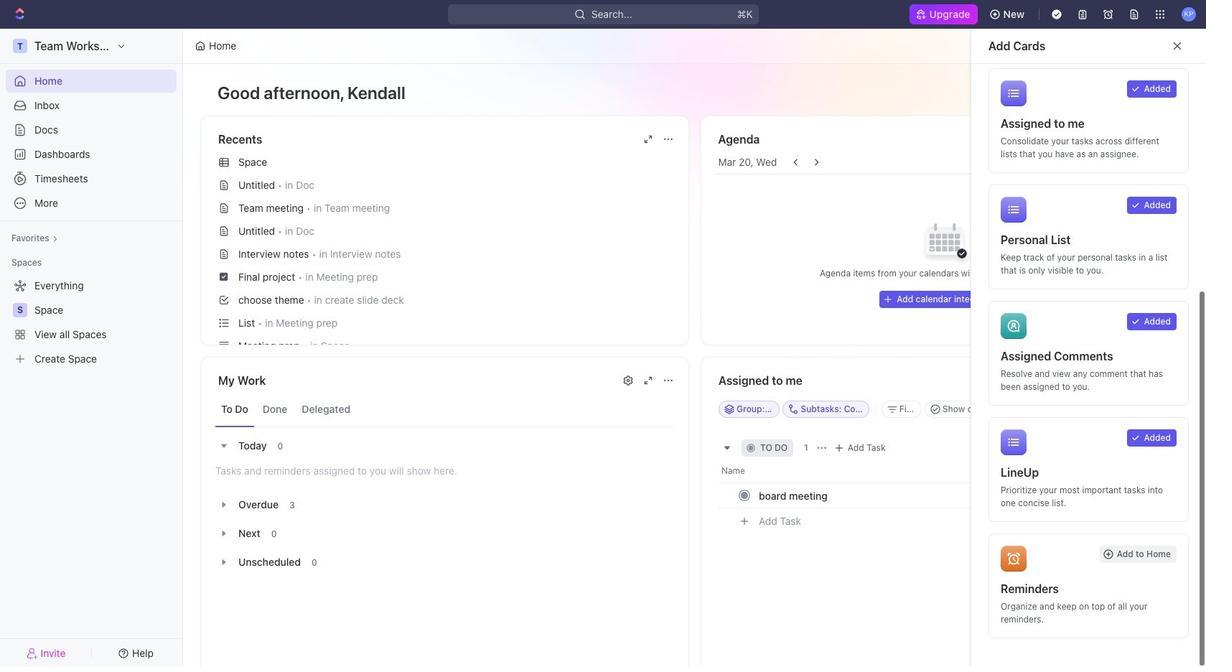 Task type: vqa. For each thing, say whether or not it's contained in the screenshot.
'MOVED'
no



Task type: describe. For each thing, give the bounding box(es) containing it.
square check image
[[220, 272, 228, 281]]

personal list image
[[1001, 197, 1027, 223]]

lineup image
[[1001, 430, 1027, 455]]

space, , element
[[13, 303, 27, 317]]

Search tasks... text field
[[1007, 399, 1115, 420]]

sidebar navigation
[[0, 29, 186, 667]]



Task type: locate. For each thing, give the bounding box(es) containing it.
assigned comments image
[[1001, 313, 1027, 339]]

invite user image
[[26, 647, 38, 660]]

reminders image
[[1001, 546, 1027, 572]]

tree
[[6, 274, 177, 371]]

team workspace, , element
[[13, 39, 27, 53]]

tree inside sidebar navigation
[[6, 274, 177, 371]]

assigned to me image
[[1001, 80, 1027, 106]]

tab list
[[215, 392, 674, 427]]



